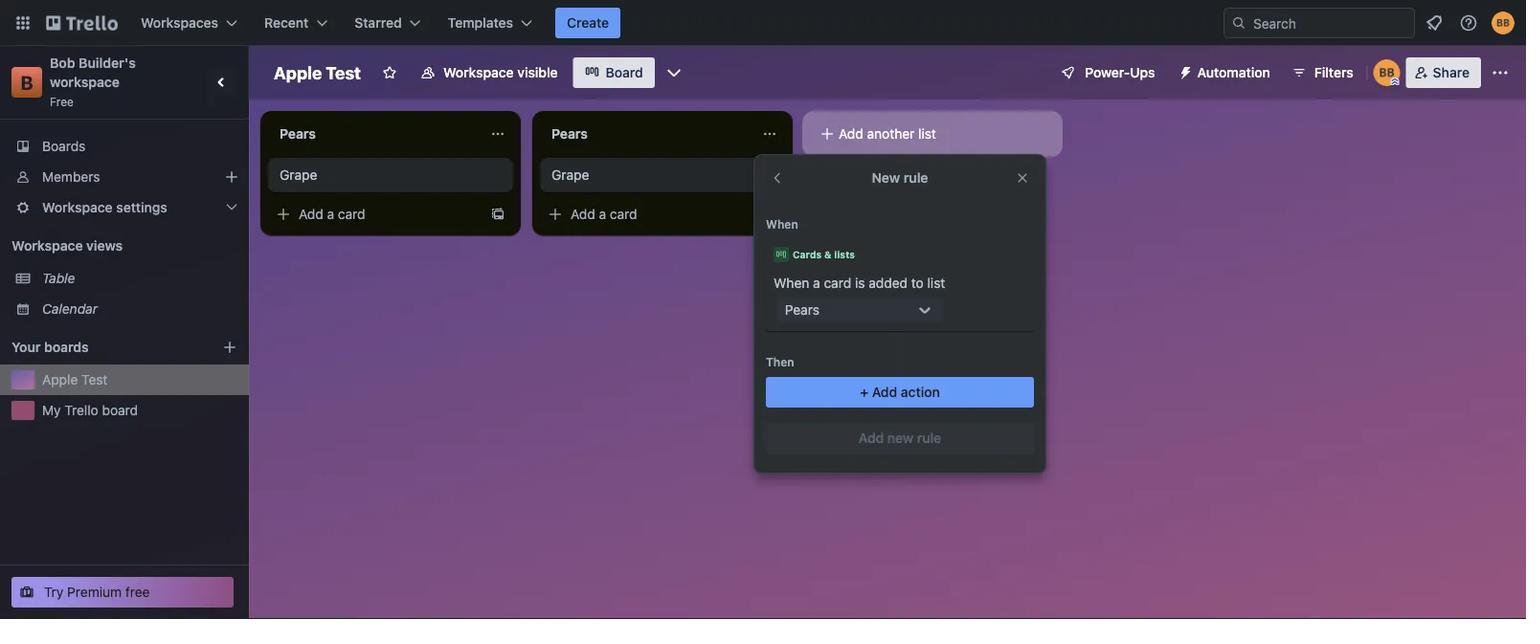 Task type: describe. For each thing, give the bounding box(es) containing it.
add board image
[[222, 340, 238, 355]]

table
[[42, 271, 75, 286]]

starred button
[[343, 8, 433, 38]]

apple test link
[[42, 371, 238, 390]]

bob builder's workspace link
[[50, 55, 139, 90]]

power-ups button
[[1047, 57, 1167, 88]]

workspace for workspace views
[[11, 238, 83, 254]]

lists
[[834, 249, 855, 260]]

2 horizontal spatial a
[[813, 275, 821, 291]]

my trello board link
[[42, 401, 238, 420]]

cards & lists
[[793, 249, 855, 260]]

primary element
[[0, 0, 1527, 46]]

workspace visible
[[443, 65, 558, 80]]

bob builder's workspace free
[[50, 55, 139, 108]]

builder's
[[79, 55, 136, 71]]

open information menu image
[[1460, 13, 1479, 33]]

grape for sm icon inside add a card "link"
[[552, 167, 589, 183]]

workspace
[[50, 74, 120, 90]]

board link
[[573, 57, 655, 88]]

table link
[[42, 269, 238, 288]]

trello
[[64, 403, 98, 419]]

add new rule button
[[766, 423, 1034, 454]]

ups
[[1131, 65, 1156, 80]]

add a card for sm icon inside add a card "link"
[[571, 206, 638, 222]]

1 vertical spatial list
[[928, 275, 946, 291]]

0 notifications image
[[1423, 11, 1446, 34]]

workspaces
[[141, 15, 218, 31]]

show menu image
[[1491, 63, 1510, 82]]

0 horizontal spatial test
[[82, 372, 108, 388]]

apple test inside text box
[[274, 62, 361, 83]]

premium
[[67, 585, 122, 601]]

recent button
[[253, 8, 339, 38]]

starred
[[355, 15, 402, 31]]

grape link for pears text field
[[268, 158, 513, 193]]

boards
[[42, 138, 86, 154]]

your
[[11, 340, 41, 355]]

free
[[125, 585, 150, 601]]

card for sm icon inside add a card "link"
[[610, 206, 638, 222]]

recent
[[264, 15, 309, 31]]

bob builder (bobbuilder40) image
[[1374, 59, 1401, 86]]

this member is an admin of this board. image
[[1391, 78, 1400, 86]]

automation
[[1198, 65, 1271, 80]]

create
[[567, 15, 609, 31]]

workspace navigation collapse icon image
[[209, 69, 236, 96]]

+
[[860, 385, 869, 400]]

try premium free button
[[11, 578, 234, 608]]

action
[[901, 385, 940, 400]]

0 horizontal spatial apple
[[42, 372, 78, 388]]

add a card link for 'create from template…' image related to pears text field
[[268, 201, 483, 228]]

templates button
[[436, 8, 544, 38]]

workspace views
[[11, 238, 123, 254]]

grape link for pears text box
[[540, 158, 785, 193]]

filters
[[1315, 65, 1354, 80]]

add another list link
[[810, 119, 1056, 149]]

&
[[825, 249, 832, 260]]

members
[[42, 169, 100, 185]]

a for pears text box
[[599, 206, 606, 222]]

cards
[[793, 249, 822, 260]]

boards
[[44, 340, 89, 355]]

add a card for leftmost sm image
[[299, 206, 366, 222]]

my trello board
[[42, 403, 138, 419]]

Pears text field
[[268, 119, 479, 149]]

boards link
[[0, 131, 249, 162]]

create from template… image for pears text field
[[490, 207, 506, 222]]

when for when a card is added to list
[[774, 275, 810, 291]]



Task type: locate. For each thing, give the bounding box(es) containing it.
0 horizontal spatial sm image
[[546, 205, 565, 224]]

workspace up the table
[[11, 238, 83, 254]]

is
[[855, 275, 865, 291]]

Board name text field
[[264, 57, 371, 88]]

board
[[102, 403, 138, 419]]

0 vertical spatial workspace
[[443, 65, 514, 80]]

0 horizontal spatial create from template… image
[[490, 207, 506, 222]]

apple down recent dropdown button
[[274, 62, 322, 83]]

automation button
[[1171, 57, 1282, 88]]

0 horizontal spatial apple test
[[42, 372, 108, 388]]

test inside text box
[[326, 62, 361, 83]]

2 add a card link from the left
[[540, 201, 755, 228]]

card for leftmost sm image
[[338, 206, 366, 222]]

0 vertical spatial list
[[919, 126, 937, 142]]

added
[[869, 275, 908, 291]]

1 horizontal spatial add a card
[[571, 206, 638, 222]]

1 vertical spatial sm image
[[274, 205, 293, 224]]

test up my trello board
[[82, 372, 108, 388]]

try
[[44, 585, 64, 601]]

power-ups
[[1086, 65, 1156, 80]]

star or unstar board image
[[382, 65, 398, 80]]

0 horizontal spatial add a card link
[[268, 201, 483, 228]]

1 vertical spatial apple test
[[42, 372, 108, 388]]

a down pears text field
[[327, 206, 334, 222]]

workspace down templates
[[443, 65, 514, 80]]

try premium free
[[44, 585, 150, 601]]

sm image inside add another list link
[[818, 125, 837, 144]]

share
[[1434, 65, 1470, 80]]

1 horizontal spatial sm image
[[818, 125, 837, 144]]

rule inside button
[[917, 431, 942, 446]]

apple test
[[274, 62, 361, 83], [42, 372, 108, 388]]

test left star or unstar board image
[[326, 62, 361, 83]]

apple test up the trello
[[42, 372, 108, 388]]

1 horizontal spatial grape
[[552, 167, 589, 183]]

grape link down pears text box
[[540, 158, 785, 193]]

0 vertical spatial apple
[[274, 62, 322, 83]]

1 add a card link from the left
[[268, 201, 483, 228]]

when up cards
[[766, 217, 799, 231]]

1 vertical spatial apple
[[42, 372, 78, 388]]

new
[[888, 431, 914, 446]]

create from template… image
[[490, 207, 506, 222], [762, 207, 778, 222]]

sm image
[[818, 125, 837, 144], [274, 205, 293, 224]]

1 horizontal spatial card
[[610, 206, 638, 222]]

test
[[326, 62, 361, 83], [82, 372, 108, 388]]

grape down pears text box
[[552, 167, 589, 183]]

grape link down pears text field
[[268, 158, 513, 193]]

2 grape from the left
[[552, 167, 589, 183]]

list right to
[[928, 275, 946, 291]]

back to home image
[[46, 8, 118, 38]]

1 horizontal spatial sm image
[[1171, 57, 1198, 84]]

0 horizontal spatial grape
[[280, 167, 317, 183]]

1 vertical spatial test
[[82, 372, 108, 388]]

to
[[912, 275, 924, 291]]

2 vertical spatial workspace
[[11, 238, 83, 254]]

card down pears text field
[[338, 206, 366, 222]]

1 vertical spatial rule
[[917, 431, 942, 446]]

free
[[50, 95, 74, 108]]

0 vertical spatial rule
[[904, 170, 929, 186]]

1 create from template… image from the left
[[490, 207, 506, 222]]

1 vertical spatial workspace
[[42, 200, 113, 216]]

a
[[327, 206, 334, 222], [599, 206, 606, 222], [813, 275, 821, 291]]

apple test down recent dropdown button
[[274, 62, 361, 83]]

2 create from template… image from the left
[[762, 207, 778, 222]]

apple up my
[[42, 372, 78, 388]]

2 add a card from the left
[[571, 206, 638, 222]]

sm image for automation
[[1171, 57, 1198, 84]]

card left is
[[824, 275, 852, 291]]

views
[[86, 238, 123, 254]]

1 horizontal spatial grape link
[[540, 158, 785, 193]]

a for pears text field
[[327, 206, 334, 222]]

workspace inside button
[[443, 65, 514, 80]]

1 grape from the left
[[280, 167, 317, 183]]

grape for leftmost sm image
[[280, 167, 317, 183]]

rule right "new" on the right bottom of page
[[917, 431, 942, 446]]

search image
[[1232, 15, 1247, 31]]

0 vertical spatial test
[[326, 62, 361, 83]]

workspaces button
[[129, 8, 249, 38]]

a down cards & lists
[[813, 275, 821, 291]]

when up the "pears"
[[774, 275, 810, 291]]

a down pears text box
[[599, 206, 606, 222]]

workspace down members
[[42, 200, 113, 216]]

rule
[[904, 170, 929, 186], [917, 431, 942, 446]]

Search field
[[1247, 9, 1415, 37]]

1 horizontal spatial test
[[326, 62, 361, 83]]

0 vertical spatial when
[[766, 217, 799, 231]]

1 horizontal spatial a
[[599, 206, 606, 222]]

b
[[21, 71, 33, 93]]

my
[[42, 403, 61, 419]]

add inside button
[[859, 431, 884, 446]]

add a card down pears text field
[[299, 206, 366, 222]]

grape down pears text field
[[280, 167, 317, 183]]

0 vertical spatial apple test
[[274, 62, 361, 83]]

create from template… image for pears text box
[[762, 207, 778, 222]]

0 horizontal spatial a
[[327, 206, 334, 222]]

2 grape link from the left
[[540, 158, 785, 193]]

card
[[338, 206, 366, 222], [610, 206, 638, 222], [824, 275, 852, 291]]

when for when
[[766, 217, 799, 231]]

apple
[[274, 62, 322, 83], [42, 372, 78, 388]]

calendar link
[[42, 300, 238, 319]]

power-
[[1086, 65, 1131, 80]]

another
[[867, 126, 915, 142]]

1 horizontal spatial create from template… image
[[762, 207, 778, 222]]

templates
[[448, 15, 513, 31]]

add another list
[[839, 126, 937, 142]]

sm image for add a card
[[546, 205, 565, 224]]

grape
[[280, 167, 317, 183], [552, 167, 589, 183]]

when a card is added to list
[[774, 275, 946, 291]]

2 horizontal spatial card
[[824, 275, 852, 291]]

workspace settings button
[[0, 193, 249, 223]]

card down pears text box
[[610, 206, 638, 222]]

add
[[839, 126, 864, 142], [299, 206, 324, 222], [571, 206, 596, 222], [872, 385, 898, 400], [859, 431, 884, 446]]

workspace for workspace visible
[[443, 65, 514, 80]]

add a card link
[[268, 201, 483, 228], [540, 201, 755, 228]]

bob builder (bobbuilder40) image
[[1492, 11, 1515, 34]]

board
[[606, 65, 643, 80]]

workspace for workspace settings
[[42, 200, 113, 216]]

add a card down pears text box
[[571, 206, 638, 222]]

when
[[766, 217, 799, 231], [774, 275, 810, 291]]

add a card link down pears text box
[[540, 201, 755, 228]]

1 vertical spatial sm image
[[546, 205, 565, 224]]

workspace inside popup button
[[42, 200, 113, 216]]

sm image inside add a card "link"
[[546, 205, 565, 224]]

grape link
[[268, 158, 513, 193], [540, 158, 785, 193]]

0 horizontal spatial card
[[338, 206, 366, 222]]

bob
[[50, 55, 75, 71]]

customize views image
[[665, 63, 684, 82]]

0 vertical spatial sm image
[[1171, 57, 1198, 84]]

calendar
[[42, 301, 98, 317]]

1 grape link from the left
[[268, 158, 513, 193]]

0 horizontal spatial grape link
[[268, 158, 513, 193]]

+ add action
[[860, 385, 940, 400]]

0 horizontal spatial sm image
[[274, 205, 293, 224]]

1 horizontal spatial apple test
[[274, 62, 361, 83]]

workspace settings
[[42, 200, 167, 216]]

filters button
[[1286, 57, 1360, 88]]

create button
[[556, 8, 621, 38]]

new rule
[[872, 170, 929, 186]]

1 add a card from the left
[[299, 206, 366, 222]]

your boards
[[11, 340, 89, 355]]

workspace visible button
[[409, 57, 570, 88]]

list
[[919, 126, 937, 142], [928, 275, 946, 291]]

apple inside text box
[[274, 62, 322, 83]]

0 vertical spatial sm image
[[818, 125, 837, 144]]

add a card link down pears text field
[[268, 201, 483, 228]]

members link
[[0, 162, 249, 193]]

visible
[[518, 65, 558, 80]]

your boards with 2 items element
[[11, 336, 193, 359]]

add a card
[[299, 206, 366, 222], [571, 206, 638, 222]]

1 horizontal spatial add a card link
[[540, 201, 755, 228]]

1 horizontal spatial apple
[[274, 62, 322, 83]]

add a card link for 'create from template…' image corresponding to pears text box
[[540, 201, 755, 228]]

Pears text field
[[540, 119, 751, 149]]

0 horizontal spatial add a card
[[299, 206, 366, 222]]

rule right new
[[904, 170, 929, 186]]

then
[[766, 355, 795, 369]]

add new rule
[[859, 431, 942, 446]]

1 vertical spatial when
[[774, 275, 810, 291]]

sm image inside automation button
[[1171, 57, 1198, 84]]

new
[[872, 170, 901, 186]]

sm image
[[1171, 57, 1198, 84], [546, 205, 565, 224]]

settings
[[116, 200, 167, 216]]

pears
[[785, 302, 820, 318]]

share button
[[1407, 57, 1482, 88]]

list right another
[[919, 126, 937, 142]]

b link
[[11, 67, 42, 98]]

workspace
[[443, 65, 514, 80], [42, 200, 113, 216], [11, 238, 83, 254]]



Task type: vqa. For each thing, say whether or not it's contained in the screenshot.
Terry for Terry Turtle added this card to Hungry 33 minutes ago
no



